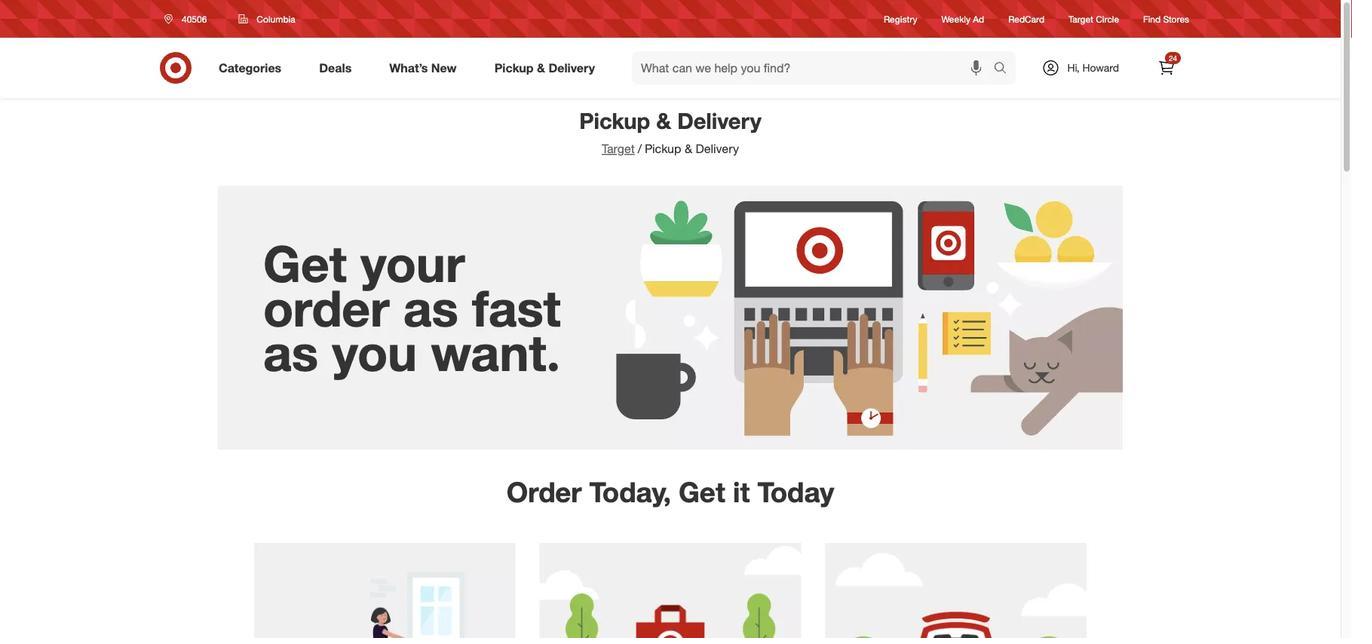 Task type: locate. For each thing, give the bounding box(es) containing it.
new
[[431, 60, 457, 75]]

1 vertical spatial pickup
[[579, 107, 650, 134]]

1 vertical spatial target
[[602, 141, 635, 156]]

registry link
[[884, 12, 918, 25]]

pickup right new
[[495, 60, 534, 75]]

target left /
[[602, 141, 635, 156]]

40506 button
[[155, 5, 223, 32]]

your
[[361, 233, 465, 293]]

what's new link
[[377, 51, 476, 84]]

/
[[638, 141, 642, 156]]

0 horizontal spatial get
[[263, 233, 347, 293]]

hi,
[[1068, 61, 1080, 74]]

& for pickup & delivery target / pickup & delivery
[[657, 107, 672, 134]]

1 vertical spatial &
[[657, 107, 672, 134]]

target link
[[602, 141, 635, 156]]

delivery
[[549, 60, 595, 75], [678, 107, 762, 134], [696, 141, 739, 156]]

pickup & delivery
[[495, 60, 595, 75]]

redcard link
[[1009, 12, 1045, 25]]

pickup up target link
[[579, 107, 650, 134]]

as
[[403, 278, 459, 338], [263, 322, 318, 383]]

what's
[[389, 60, 428, 75]]

find stores link
[[1144, 12, 1190, 25]]

2 vertical spatial &
[[685, 141, 693, 156]]

delivery for pickup & delivery target / pickup & delivery
[[678, 107, 762, 134]]

search
[[987, 62, 1023, 77]]

pickup right /
[[645, 141, 682, 156]]

what's new
[[389, 60, 457, 75]]

1 vertical spatial delivery
[[678, 107, 762, 134]]

order
[[507, 475, 582, 509]]

registry
[[884, 13, 918, 24]]

pickup
[[495, 60, 534, 75], [579, 107, 650, 134], [645, 141, 682, 156]]

0 vertical spatial get
[[263, 233, 347, 293]]

categories
[[219, 60, 282, 75]]

0 vertical spatial pickup
[[495, 60, 534, 75]]

2 vertical spatial delivery
[[696, 141, 739, 156]]

deals
[[319, 60, 352, 75]]

1 vertical spatial get
[[679, 475, 726, 509]]

&
[[537, 60, 545, 75], [657, 107, 672, 134], [685, 141, 693, 156]]

0 vertical spatial &
[[537, 60, 545, 75]]

target left circle
[[1069, 13, 1094, 24]]

pickup for pickup & delivery target / pickup & delivery
[[579, 107, 650, 134]]

0 horizontal spatial target
[[602, 141, 635, 156]]

0 vertical spatial target
[[1069, 13, 1094, 24]]

2 vertical spatial pickup
[[645, 141, 682, 156]]

2 horizontal spatial &
[[685, 141, 693, 156]]

weekly ad
[[942, 13, 985, 24]]

find
[[1144, 13, 1161, 24]]

24 link
[[1150, 51, 1184, 84]]

1 horizontal spatial as
[[403, 278, 459, 338]]

pickup & delivery link
[[482, 51, 614, 84]]

columbia
[[257, 13, 296, 25]]

stores
[[1164, 13, 1190, 24]]

circle
[[1096, 13, 1120, 24]]

0 vertical spatial delivery
[[549, 60, 595, 75]]

howard
[[1083, 61, 1120, 74]]

today,
[[590, 475, 671, 509]]

order today, get it today
[[507, 475, 835, 509]]

ad
[[973, 13, 985, 24]]

target
[[1069, 13, 1094, 24], [602, 141, 635, 156]]

1 horizontal spatial &
[[657, 107, 672, 134]]

0 horizontal spatial &
[[537, 60, 545, 75]]

get
[[263, 233, 347, 293], [679, 475, 726, 509]]

1 horizontal spatial target
[[1069, 13, 1094, 24]]

search button
[[987, 51, 1023, 88]]

pickup for pickup & delivery
[[495, 60, 534, 75]]

same day delivery image
[[254, 543, 516, 638]]

1 horizontal spatial get
[[679, 475, 726, 509]]

target order pickup image
[[540, 543, 801, 638]]

as you want.
[[263, 322, 561, 383]]



Task type: describe. For each thing, give the bounding box(es) containing it.
40506
[[182, 13, 207, 25]]

delivery for pickup & delivery
[[549, 60, 595, 75]]

target drive up image
[[826, 543, 1087, 638]]

pickup & delivery target / pickup & delivery
[[579, 107, 762, 156]]

find stores
[[1144, 13, 1190, 24]]

target circle
[[1069, 13, 1120, 24]]

redcard
[[1009, 13, 1045, 24]]

columbia button
[[229, 5, 305, 32]]

order
[[263, 278, 390, 338]]

weekly
[[942, 13, 971, 24]]

want.
[[431, 322, 561, 383]]

& for pickup & delivery
[[537, 60, 545, 75]]

you
[[332, 322, 417, 383]]

What can we help you find? suggestions appear below search field
[[632, 51, 998, 84]]

categories link
[[206, 51, 300, 84]]

0 horizontal spatial as
[[263, 322, 318, 383]]

hi, howard
[[1068, 61, 1120, 74]]

fast
[[472, 278, 561, 338]]

weekly ad link
[[942, 12, 985, 25]]

target circle link
[[1069, 12, 1120, 25]]

get your
[[263, 233, 465, 293]]

it
[[733, 475, 750, 509]]

24
[[1169, 53, 1178, 63]]

today
[[758, 475, 835, 509]]

order as fast
[[263, 278, 561, 338]]

deals link
[[306, 51, 371, 84]]

target inside pickup & delivery target / pickup & delivery
[[602, 141, 635, 156]]



Task type: vqa. For each thing, say whether or not it's contained in the screenshot.
bottommost August.
no



